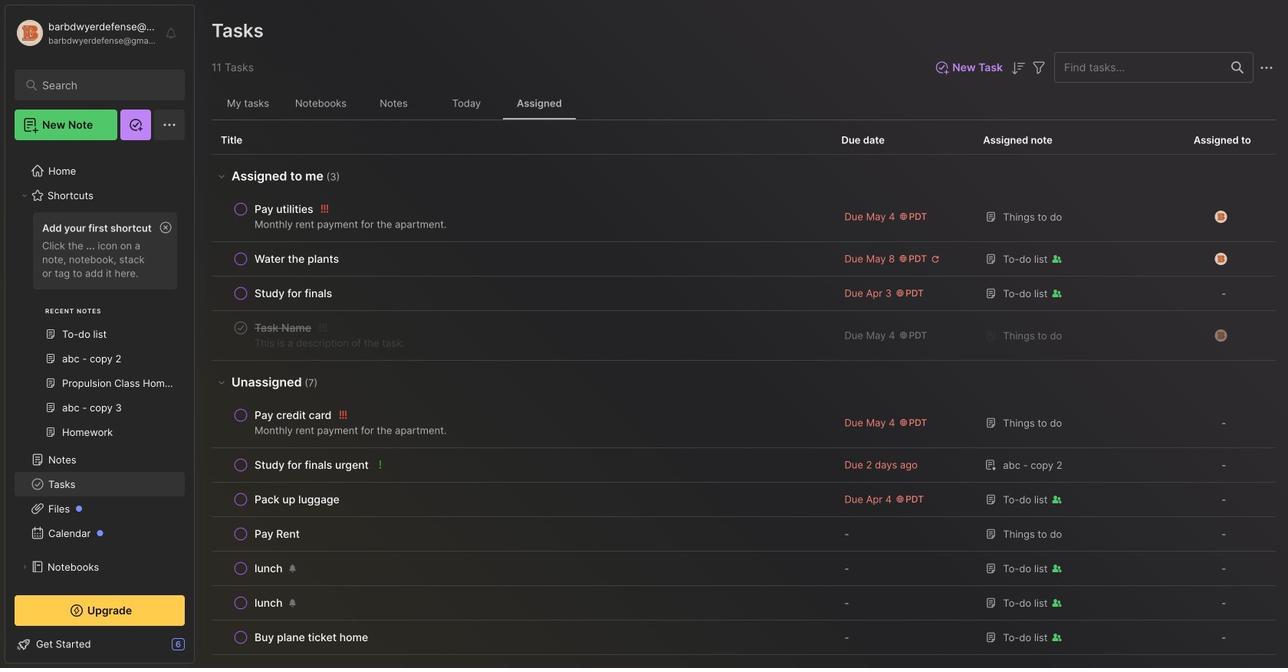 Task type: vqa. For each thing, say whether or not it's contained in the screenshot.
More actions and view options icon
yes



Task type: locate. For each thing, give the bounding box(es) containing it.
group
[[15, 208, 185, 454]]

pay rent 9 cell
[[255, 527, 300, 542]]

collapse assignedtome image
[[215, 170, 228, 182]]

water the plants 2 cell
[[255, 252, 339, 267]]

filter tasks image
[[1030, 59, 1048, 77]]

lunch 11 cell
[[255, 596, 283, 611]]

row
[[212, 192, 1276, 242], [221, 199, 823, 235], [212, 242, 1276, 277], [221, 248, 823, 270], [212, 277, 1276, 311], [221, 283, 823, 304], [212, 311, 1276, 361], [221, 317, 823, 354], [212, 399, 1276, 449], [221, 405, 823, 442], [212, 449, 1276, 483], [221, 455, 823, 476], [212, 483, 1276, 518], [221, 489, 823, 511], [212, 518, 1276, 552], [221, 524, 823, 545], [212, 552, 1276, 587], [221, 558, 823, 580], [212, 587, 1276, 621], [221, 593, 823, 614], [212, 621, 1276, 656], [221, 627, 823, 649]]

None search field
[[42, 76, 164, 94]]

Search text field
[[42, 78, 164, 93]]

study for finals 3 cell
[[255, 286, 332, 301]]

row group
[[212, 155, 1276, 656]]

tree
[[5, 150, 194, 663]]

lunch 10 cell
[[255, 561, 283, 577]]

pay credit card 6 cell
[[255, 408, 332, 423]]



Task type: describe. For each thing, give the bounding box(es) containing it.
More actions and view options field
[[1254, 58, 1276, 77]]

collapse unassigned image
[[215, 376, 228, 389]]

study for finals urgent 7 cell
[[255, 458, 369, 473]]

Account field
[[15, 18, 156, 48]]

pay utilities 1 cell
[[255, 202, 313, 217]]

expand notebooks image
[[20, 563, 29, 572]]

Find tasks… text field
[[1055, 55, 1222, 80]]

none search field inside main element
[[42, 76, 164, 94]]

Sort tasks by… field
[[1009, 58, 1028, 78]]

more actions and view options image
[[1258, 59, 1276, 77]]

group inside main element
[[15, 208, 185, 454]]

pack up luggage 8 cell
[[255, 492, 340, 508]]

Filter tasks field
[[1030, 58, 1048, 77]]

click to collapse image
[[194, 640, 205, 659]]

tree inside main element
[[5, 150, 194, 663]]

Help and Learning task checklist field
[[5, 633, 194, 657]]

buy plane ticket home 12 cell
[[255, 630, 368, 646]]

main element
[[0, 0, 199, 669]]

task name 4 cell
[[255, 321, 311, 336]]



